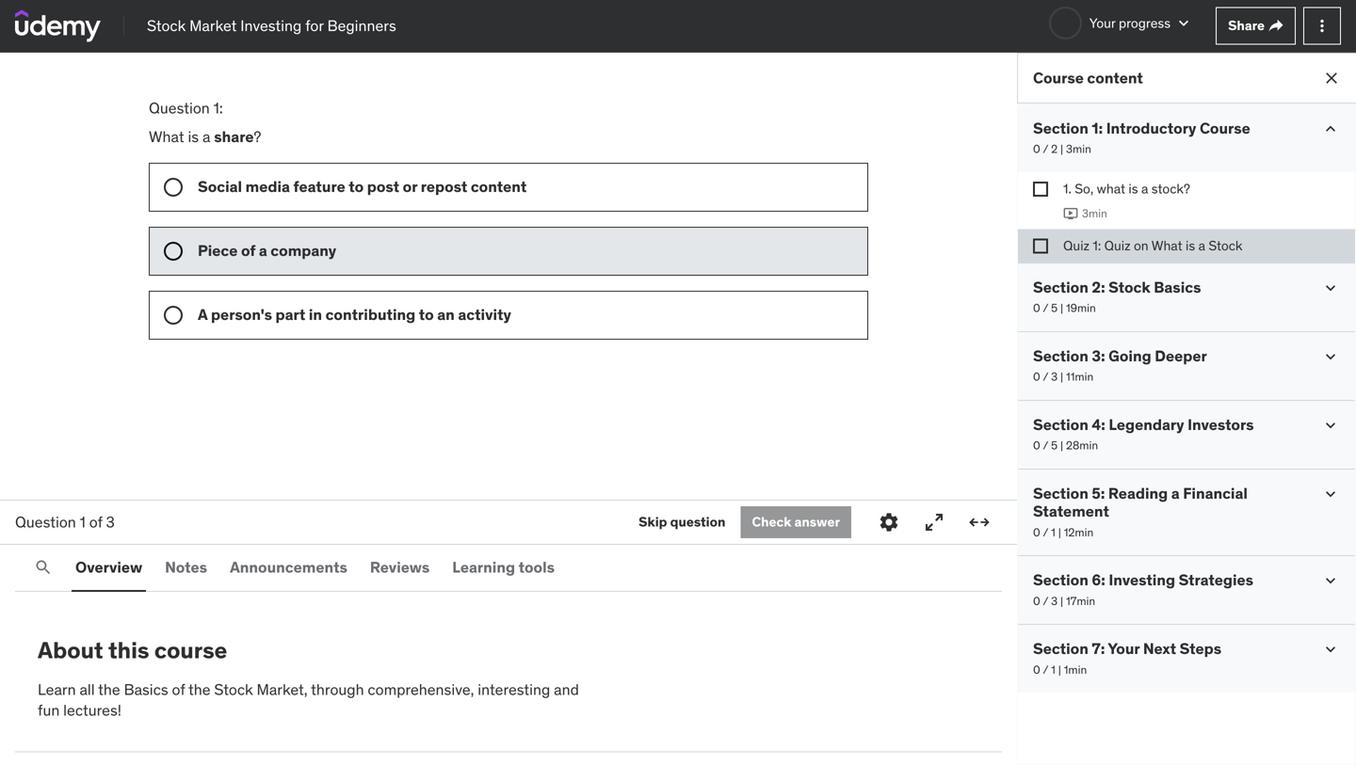 Task type: vqa. For each thing, say whether or not it's contained in the screenshot.
Your
yes



Task type: describe. For each thing, give the bounding box(es) containing it.
in
[[309, 305, 322, 324]]

1 inside section 7: your next steps 0 / 1 | 1min
[[1051, 663, 1055, 677]]

share button
[[1216, 7, 1296, 45]]

section 4: legendary investors 0 / 5 | 28min
[[1033, 415, 1254, 453]]

statement
[[1033, 502, 1109, 521]]

comprehensive,
[[368, 680, 474, 699]]

group containing social media feature to post or repost content
[[149, 163, 868, 340]]

1 vertical spatial to
[[419, 305, 434, 324]]

fullscreen image
[[923, 511, 945, 534]]

section 2: stock basics button
[[1033, 278, 1201, 297]]

small image for section 2: stock basics
[[1321, 279, 1340, 298]]

| for section 2: stock basics
[[1060, 301, 1063, 316]]

section 5: reading a financial statement 0 / 1 | 12min
[[1033, 484, 1248, 540]]

2
[[1051, 142, 1058, 157]]

1 the from the left
[[98, 680, 120, 699]]

interesting
[[478, 680, 550, 699]]

introductory
[[1106, 119, 1196, 138]]

1 vertical spatial 3min
[[1082, 206, 1107, 221]]

post
[[367, 177, 399, 196]]

overview
[[75, 558, 142, 577]]

tools
[[518, 558, 555, 577]]

section for section 6: investing strategies
[[1033, 571, 1088, 590]]

basics for the
[[124, 680, 168, 699]]

section 7: your next steps 0 / 1 | 1min
[[1033, 640, 1221, 677]]

overview button
[[72, 545, 146, 590]]

fun
[[38, 701, 60, 721]]

0 for section 2: stock basics
[[1033, 301, 1040, 316]]

so,
[[1075, 180, 1093, 197]]

learning tools button
[[448, 545, 558, 590]]

steps
[[1180, 640, 1221, 659]]

question for question 1: what is a s hare ?
[[149, 98, 210, 118]]

share
[[1228, 17, 1265, 34]]

for
[[305, 16, 324, 35]]

| for section 3: going deeper
[[1060, 370, 1063, 384]]

12min
[[1064, 525, 1094, 540]]

2:
[[1092, 278, 1105, 297]]

learning tools
[[452, 558, 555, 577]]

stock market investing for beginners
[[147, 16, 396, 35]]

section 3: going deeper 0 / 3 | 11min
[[1033, 347, 1207, 384]]

| for section 1: introductory course
[[1060, 142, 1063, 157]]

11min
[[1066, 370, 1094, 384]]

what
[[1097, 180, 1125, 197]]

social media feature to post or repost content
[[198, 177, 527, 196]]

stock left market
[[147, 16, 186, 35]]

4:
[[1092, 415, 1105, 435]]

part
[[275, 305, 305, 324]]

company
[[271, 241, 336, 260]]

check answer button
[[741, 507, 851, 539]]

your progress
[[1089, 14, 1171, 31]]

about
[[38, 637, 103, 665]]

course content
[[1033, 68, 1143, 87]]

feature
[[293, 177, 345, 196]]

/ for section 6: investing strategies
[[1043, 594, 1048, 609]]

1: for section
[[1092, 119, 1103, 138]]

social
[[198, 177, 242, 196]]

basics for stock
[[1154, 278, 1201, 297]]

1.
[[1063, 180, 1071, 197]]

all
[[80, 680, 95, 699]]

stock inside learn all the basics of the stock market, through comprehensive, interesting and fun lectures!
[[214, 680, 253, 699]]

a inside section 5: reading a financial statement 0 / 1 | 12min
[[1171, 484, 1180, 503]]

reviews
[[370, 558, 430, 577]]

small image for section 4: legendary investors
[[1321, 416, 1340, 435]]

1 quiz from the left
[[1063, 237, 1090, 254]]

section for section 7: your next steps
[[1033, 640, 1088, 659]]

1 vertical spatial xsmall image
[[1033, 182, 1048, 197]]

legendary
[[1109, 415, 1184, 435]]

1 inside section 5: reading a financial statement 0 / 1 | 12min
[[1051, 525, 1055, 540]]

person's
[[211, 305, 272, 324]]

stock market investing for beginners link
[[147, 15, 396, 36]]

/ for section 1: introductory course
[[1043, 142, 1048, 157]]

is for what
[[1129, 180, 1138, 197]]

lectures!
[[63, 701, 121, 721]]

a right on
[[1198, 237, 1205, 254]]

is for what
[[188, 127, 199, 146]]

deeper
[[1155, 347, 1207, 366]]

strategies
[[1179, 571, 1253, 590]]

question 1 of 3
[[15, 513, 115, 532]]

hare
[[222, 127, 254, 146]]

/ for section 3: going deeper
[[1043, 370, 1048, 384]]

xsmall image
[[1033, 239, 1048, 254]]

through
[[311, 680, 364, 699]]

section 6: investing strategies button
[[1033, 571, 1253, 590]]

your progress button
[[1049, 7, 1193, 40]]

/ for section 4: legendary investors
[[1043, 439, 1048, 453]]

1: for question
[[213, 98, 223, 118]]

section 5: reading a financial statement button
[[1033, 484, 1306, 521]]

reading
[[1108, 484, 1168, 503]]

and
[[554, 680, 579, 699]]

media
[[245, 177, 290, 196]]

a person's part in contributing to an activity
[[198, 305, 511, 324]]

2 vertical spatial is
[[1186, 237, 1195, 254]]

0 for section 3: going deeper
[[1033, 370, 1040, 384]]

0 inside section 5: reading a financial statement 0 / 1 | 12min
[[1033, 525, 1040, 540]]

close course content sidebar image
[[1322, 69, 1341, 88]]

answer
[[794, 514, 840, 531]]

check answer
[[752, 514, 840, 531]]

expanded view image
[[968, 511, 991, 534]]

1. so, what is a stock?
[[1063, 180, 1190, 197]]

2 quiz from the left
[[1104, 237, 1131, 254]]

learn
[[38, 680, 76, 699]]

repost
[[421, 177, 467, 196]]

stock?
[[1151, 180, 1190, 197]]

small image inside your progress dropdown button
[[1174, 14, 1193, 33]]

1 vertical spatial 3
[[106, 513, 115, 532]]

0 for section 1: introductory course
[[1033, 142, 1040, 157]]

| for section 4: legendary investors
[[1060, 439, 1063, 453]]

next
[[1143, 640, 1176, 659]]

play so, what is a stock? image
[[1063, 206, 1078, 221]]

sidebar element
[[1017, 53, 1356, 766]]

skip question button
[[639, 507, 726, 539]]

section for section 3: going deeper
[[1033, 347, 1088, 366]]



Task type: locate. For each thing, give the bounding box(es) containing it.
/ inside section 7: your next steps 0 / 1 | 1min
[[1043, 663, 1048, 677]]

investing left for
[[240, 16, 302, 35]]

3 up overview
[[106, 513, 115, 532]]

0 vertical spatial 5
[[1051, 301, 1058, 316]]

section for section 1: introductory course
[[1033, 119, 1088, 138]]

going
[[1109, 347, 1151, 366]]

a left s
[[202, 127, 210, 146]]

0 left 28min
[[1033, 439, 1040, 453]]

your
[[1089, 14, 1116, 31], [1108, 640, 1140, 659]]

1 small image from the top
[[1321, 120, 1340, 138]]

| inside section 5: reading a financial statement 0 / 1 | 12min
[[1058, 525, 1061, 540]]

4 section from the top
[[1033, 415, 1088, 435]]

notes
[[165, 558, 207, 577]]

section left the 5:
[[1033, 484, 1088, 503]]

investing inside section 6: investing strategies 0 / 3 | 17min
[[1109, 571, 1175, 590]]

/ left 28min
[[1043, 439, 1048, 453]]

announcements
[[230, 558, 347, 577]]

of right the piece
[[241, 241, 255, 260]]

3
[[1051, 370, 1058, 384], [106, 513, 115, 532], [1051, 594, 1058, 609]]

4 small image from the top
[[1321, 640, 1340, 659]]

2 small image from the top
[[1321, 279, 1340, 298]]

1 vertical spatial what
[[1151, 237, 1182, 254]]

course
[[1033, 68, 1084, 87], [1200, 119, 1250, 138]]

course inside 'section 1: introductory course 0 / 2 | 3min'
[[1200, 119, 1250, 138]]

0 vertical spatial 3min
[[1066, 142, 1091, 157]]

small image for section 5: reading a financial statement
[[1321, 485, 1340, 504]]

| left "1min"
[[1058, 663, 1061, 677]]

6 0 from the top
[[1033, 594, 1040, 609]]

| inside 'section 1: introductory course 0 / 2 | 3min'
[[1060, 142, 1063, 157]]

3 / from the top
[[1043, 370, 1048, 384]]

udemy image
[[15, 10, 101, 42]]

1 horizontal spatial of
[[172, 680, 185, 699]]

section inside section 4: legendary investors 0 / 5 | 28min
[[1033, 415, 1088, 435]]

what inside the question 1: what is a s hare ?
[[149, 127, 184, 146]]

2 the from the left
[[188, 680, 211, 699]]

1 vertical spatial content
[[471, 177, 527, 196]]

| inside section 7: your next steps 0 / 1 | 1min
[[1058, 663, 1061, 677]]

5 for section 4: legendary investors
[[1051, 439, 1058, 453]]

3 section from the top
[[1033, 347, 1088, 366]]

3 for section 3: going deeper
[[1051, 370, 1058, 384]]

0 inside section 7: your next steps 0 / 1 | 1min
[[1033, 663, 1040, 677]]

notes button
[[161, 545, 211, 590]]

| left 28min
[[1060, 439, 1063, 453]]

1 vertical spatial of
[[89, 513, 102, 532]]

1 horizontal spatial question
[[149, 98, 210, 118]]

is right what
[[1129, 180, 1138, 197]]

section up 2
[[1033, 119, 1088, 138]]

section 3: going deeper button
[[1033, 347, 1207, 366]]

actions image
[[1313, 16, 1332, 35]]

section up 19min
[[1033, 278, 1088, 297]]

small image for section 1: introductory course
[[1321, 120, 1340, 138]]

0 horizontal spatial course
[[1033, 68, 1084, 87]]

a
[[198, 305, 208, 324]]

4 / from the top
[[1043, 439, 1048, 453]]

of inside learn all the basics of the stock market, through comprehensive, interesting and fun lectures!
[[172, 680, 185, 699]]

0 vertical spatial 1:
[[213, 98, 223, 118]]

2 vertical spatial of
[[172, 680, 185, 699]]

section inside section 5: reading a financial statement 0 / 1 | 12min
[[1033, 484, 1088, 503]]

/ for section 2: stock basics
[[1043, 301, 1048, 316]]

1: inside 'section 1: introductory course 0 / 2 | 3min'
[[1092, 119, 1103, 138]]

to left post
[[349, 177, 364, 196]]

content down your progress dropdown button
[[1087, 68, 1143, 87]]

quiz down play so, what is a stock? image
[[1063, 237, 1090, 254]]

reviews button
[[366, 545, 433, 590]]

1 horizontal spatial basics
[[1154, 278, 1201, 297]]

/ left 2
[[1043, 142, 1048, 157]]

check
[[752, 514, 791, 531]]

0 inside 'section 1: introductory course 0 / 2 | 3min'
[[1033, 142, 1040, 157]]

is inside the question 1: what is a s hare ?
[[188, 127, 199, 146]]

5 left 19min
[[1051, 301, 1058, 316]]

section inside section 3: going deeper 0 / 3 | 11min
[[1033, 347, 1088, 366]]

0 left "1min"
[[1033, 663, 1040, 677]]

section 7: your next steps button
[[1033, 640, 1221, 659]]

xsmall image inside share button
[[1268, 18, 1284, 33]]

1 section from the top
[[1033, 119, 1088, 138]]

settings image
[[878, 511, 900, 534]]

| left the 17min
[[1060, 594, 1063, 609]]

investing
[[240, 16, 302, 35], [1109, 571, 1175, 590]]

6 / from the top
[[1043, 594, 1048, 609]]

section up "1min"
[[1033, 640, 1088, 659]]

is right on
[[1186, 237, 1195, 254]]

contributing
[[325, 305, 416, 324]]

basics
[[1154, 278, 1201, 297], [124, 680, 168, 699]]

basics down "about this course"
[[124, 680, 168, 699]]

1min
[[1064, 663, 1087, 677]]

1:
[[213, 98, 223, 118], [1092, 119, 1103, 138], [1093, 237, 1101, 254]]

1 vertical spatial 5
[[1051, 439, 1058, 453]]

your left progress
[[1089, 14, 1116, 31]]

the down course
[[188, 680, 211, 699]]

2 0 from the top
[[1033, 301, 1040, 316]]

/ down statement
[[1043, 525, 1048, 540]]

section up 28min
[[1033, 415, 1088, 435]]

question up social
[[149, 98, 210, 118]]

section 4: legendary investors button
[[1033, 415, 1254, 435]]

3min
[[1066, 142, 1091, 157], [1082, 206, 1107, 221]]

0 vertical spatial of
[[241, 241, 255, 260]]

0 left 19min
[[1033, 301, 1040, 316]]

| left 12min
[[1058, 525, 1061, 540]]

1 vertical spatial basics
[[124, 680, 168, 699]]

the
[[98, 680, 120, 699], [188, 680, 211, 699]]

1 vertical spatial question
[[15, 513, 76, 532]]

3 0 from the top
[[1033, 370, 1040, 384]]

announcements button
[[226, 545, 351, 590]]

0 down statement
[[1033, 525, 1040, 540]]

0 horizontal spatial of
[[89, 513, 102, 532]]

0 horizontal spatial question
[[15, 513, 76, 532]]

section 2: stock basics 0 / 5 | 19min
[[1033, 278, 1201, 316]]

the right all
[[98, 680, 120, 699]]

1: up s
[[213, 98, 223, 118]]

question 1: what is a s hare ?
[[149, 98, 265, 146]]

basics inside section 2: stock basics 0 / 5 | 19min
[[1154, 278, 1201, 297]]

stock
[[147, 16, 186, 35], [1209, 237, 1243, 254], [1109, 278, 1150, 297], [214, 680, 253, 699]]

question
[[670, 514, 726, 531]]

basics inside learn all the basics of the stock market, through comprehensive, interesting and fun lectures!
[[124, 680, 168, 699]]

1 vertical spatial 1:
[[1092, 119, 1103, 138]]

2 vertical spatial 1:
[[1093, 237, 1101, 254]]

course up 2
[[1033, 68, 1084, 87]]

progress
[[1119, 14, 1171, 31]]

section up the 17min
[[1033, 571, 1088, 590]]

/ left 11min
[[1043, 370, 1048, 384]]

your inside section 7: your next steps 0 / 1 | 1min
[[1108, 640, 1140, 659]]

basics down quiz 1: quiz on what is a stock
[[1154, 278, 1201, 297]]

5 for section 2: stock basics
[[1051, 301, 1058, 316]]

| for section 6: investing strategies
[[1060, 594, 1063, 609]]

0 horizontal spatial basics
[[124, 680, 168, 699]]

5 section from the top
[[1033, 484, 1088, 503]]

to left an
[[419, 305, 434, 324]]

0 vertical spatial content
[[1087, 68, 1143, 87]]

quiz 1: quiz on what is a stock
[[1063, 237, 1243, 254]]

3 left 11min
[[1051, 370, 1058, 384]]

question inside the question 1: what is a s hare ?
[[149, 98, 210, 118]]

1 horizontal spatial what
[[1151, 237, 1182, 254]]

0
[[1033, 142, 1040, 157], [1033, 301, 1040, 316], [1033, 370, 1040, 384], [1033, 439, 1040, 453], [1033, 525, 1040, 540], [1033, 594, 1040, 609], [1033, 663, 1040, 677]]

0 inside section 2: stock basics 0 / 5 | 19min
[[1033, 301, 1040, 316]]

piece of a company
[[198, 241, 336, 260]]

quiz left on
[[1104, 237, 1131, 254]]

small image for section 3: going deeper
[[1321, 347, 1340, 366]]

| inside section 4: legendary investors 0 / 5 | 28min
[[1060, 439, 1063, 453]]

an
[[437, 305, 455, 324]]

0 vertical spatial basics
[[1154, 278, 1201, 297]]

section inside section 2: stock basics 0 / 5 | 19min
[[1033, 278, 1088, 297]]

| inside section 3: going deeper 0 / 3 | 11min
[[1060, 370, 1063, 384]]

1 up overview
[[80, 513, 86, 532]]

1 horizontal spatial content
[[1087, 68, 1143, 87]]

/ inside section 6: investing strategies 0 / 3 | 17min
[[1043, 594, 1048, 609]]

3 inside section 6: investing strategies 0 / 3 | 17min
[[1051, 594, 1058, 609]]

content right the repost
[[471, 177, 527, 196]]

0 horizontal spatial to
[[349, 177, 364, 196]]

1 horizontal spatial is
[[1129, 180, 1138, 197]]

investors
[[1188, 415, 1254, 435]]

7:
[[1092, 640, 1105, 659]]

xsmall image
[[1268, 18, 1284, 33], [1033, 182, 1048, 197]]

1 vertical spatial is
[[1129, 180, 1138, 197]]

1 / from the top
[[1043, 142, 1048, 157]]

1: up 2:
[[1093, 237, 1101, 254]]

0 horizontal spatial the
[[98, 680, 120, 699]]

0 horizontal spatial quiz
[[1063, 237, 1090, 254]]

3 small image from the top
[[1321, 416, 1340, 435]]

0 for section 6: investing strategies
[[1033, 594, 1040, 609]]

question up the search icon
[[15, 513, 76, 532]]

0 inside section 4: legendary investors 0 / 5 | 28min
[[1033, 439, 1040, 453]]

1 vertical spatial course
[[1200, 119, 1250, 138]]

3 for section 6: investing strategies
[[1051, 594, 1058, 609]]

0 horizontal spatial is
[[188, 127, 199, 146]]

/ inside section 2: stock basics 0 / 5 | 19min
[[1043, 301, 1048, 316]]

1 horizontal spatial xsmall image
[[1268, 18, 1284, 33]]

0 vertical spatial xsmall image
[[1268, 18, 1284, 33]]

1 horizontal spatial investing
[[1109, 571, 1175, 590]]

1 vertical spatial your
[[1108, 640, 1140, 659]]

7 section from the top
[[1033, 640, 1088, 659]]

3 left the 17min
[[1051, 594, 1058, 609]]

section 1: introductory course 0 / 2 | 3min
[[1033, 119, 1250, 157]]

| inside section 6: investing strategies 0 / 3 | 17min
[[1060, 594, 1063, 609]]

section inside section 6: investing strategies 0 / 3 | 17min
[[1033, 571, 1088, 590]]

s
[[214, 127, 222, 146]]

stock left market,
[[214, 680, 253, 699]]

0 vertical spatial to
[[349, 177, 364, 196]]

what inside sidebar element
[[1151, 237, 1182, 254]]

stock right on
[[1209, 237, 1243, 254]]

course
[[154, 637, 227, 665]]

of
[[241, 241, 255, 260], [89, 513, 102, 532], [172, 680, 185, 699]]

0 left the 17min
[[1033, 594, 1040, 609]]

small image for section 6: investing strategies
[[1321, 572, 1340, 591]]

3:
[[1092, 347, 1105, 366]]

section inside section 7: your next steps 0 / 1 | 1min
[[1033, 640, 1088, 659]]

market
[[189, 16, 237, 35]]

1 left "1min"
[[1051, 663, 1055, 677]]

0 vertical spatial your
[[1089, 14, 1116, 31]]

investing right 6:
[[1109, 571, 1175, 590]]

0 horizontal spatial what
[[149, 127, 184, 146]]

section inside 'section 1: introductory course 0 / 2 | 3min'
[[1033, 119, 1088, 138]]

19min
[[1066, 301, 1096, 316]]

5 0 from the top
[[1033, 525, 1040, 540]]

1: down course content
[[1092, 119, 1103, 138]]

0 vertical spatial is
[[188, 127, 199, 146]]

or
[[403, 177, 417, 196]]

1 0 from the top
[[1033, 142, 1040, 157]]

of up overview
[[89, 513, 102, 532]]

28min
[[1066, 439, 1098, 453]]

0 vertical spatial course
[[1033, 68, 1084, 87]]

0 horizontal spatial content
[[471, 177, 527, 196]]

content
[[1087, 68, 1143, 87], [471, 177, 527, 196]]

5 inside section 4: legendary investors 0 / 5 | 28min
[[1051, 439, 1058, 453]]

7 0 from the top
[[1033, 663, 1040, 677]]

what right on
[[1151, 237, 1182, 254]]

skip
[[639, 514, 667, 531]]

1 left 12min
[[1051, 525, 1055, 540]]

5 / from the top
[[1043, 525, 1048, 540]]

piece
[[198, 241, 238, 260]]

0 horizontal spatial xsmall image
[[1033, 182, 1048, 197]]

of down course
[[172, 680, 185, 699]]

small image
[[1321, 120, 1340, 138], [1321, 279, 1340, 298], [1321, 416, 1340, 435], [1321, 640, 1340, 659]]

about this course
[[38, 637, 227, 665]]

learn all the basics of the stock market, through comprehensive, interesting and fun lectures!
[[38, 680, 579, 721]]

5 left 28min
[[1051, 439, 1058, 453]]

7 / from the top
[[1043, 663, 1048, 677]]

0 vertical spatial question
[[149, 98, 210, 118]]

on
[[1134, 237, 1149, 254]]

0 inside section 3: going deeper 0 / 3 | 11min
[[1033, 370, 1040, 384]]

6 section from the top
[[1033, 571, 1088, 590]]

group
[[149, 163, 868, 340]]

0 inside section 6: investing strategies 0 / 3 | 17min
[[1033, 594, 1040, 609]]

learning
[[452, 558, 515, 577]]

/ left the 17min
[[1043, 594, 1048, 609]]

a inside the question 1: what is a s hare ?
[[202, 127, 210, 146]]

1: inside the question 1: what is a s hare ?
[[213, 98, 223, 118]]

2 vertical spatial 3
[[1051, 594, 1058, 609]]

/ left 19min
[[1043, 301, 1048, 316]]

/ inside 'section 1: introductory course 0 / 2 | 3min'
[[1043, 142, 1048, 157]]

/ left "1min"
[[1043, 663, 1048, 677]]

a right reading
[[1171, 484, 1180, 503]]

2 5 from the top
[[1051, 439, 1058, 453]]

small image for section 7: your next steps
[[1321, 640, 1340, 659]]

content inside sidebar element
[[1087, 68, 1143, 87]]

stock right 2:
[[1109, 278, 1150, 297]]

1: for quiz
[[1093, 237, 1101, 254]]

5 inside section 2: stock basics 0 / 5 | 19min
[[1051, 301, 1058, 316]]

financial
[[1183, 484, 1248, 503]]

0 for section 4: legendary investors
[[1033, 439, 1040, 453]]

section for section 4: legendary investors
[[1033, 415, 1088, 435]]

1 horizontal spatial the
[[188, 680, 211, 699]]

| inside section 2: stock basics 0 / 5 | 19min
[[1060, 301, 1063, 316]]

3min inside 'section 1: introductory course 0 / 2 | 3min'
[[1066, 142, 1091, 157]]

0 vertical spatial what
[[149, 127, 184, 146]]

3min right 2
[[1066, 142, 1091, 157]]

skip question
[[639, 514, 726, 531]]

0 horizontal spatial investing
[[240, 16, 302, 35]]

activity
[[458, 305, 511, 324]]

your inside dropdown button
[[1089, 14, 1116, 31]]

2 horizontal spatial of
[[241, 241, 255, 260]]

quiz
[[1063, 237, 1090, 254], [1104, 237, 1131, 254]]

xsmall image right share
[[1268, 18, 1284, 33]]

3min right play so, what is a stock? image
[[1082, 206, 1107, 221]]

stock inside section 2: stock basics 0 / 5 | 19min
[[1109, 278, 1150, 297]]

?
[[254, 127, 261, 146]]

section up 11min
[[1033, 347, 1088, 366]]

0 left 11min
[[1033, 370, 1040, 384]]

your right 7:
[[1108, 640, 1140, 659]]

6:
[[1092, 571, 1105, 590]]

2 horizontal spatial is
[[1186, 237, 1195, 254]]

investing for strategies
[[1109, 571, 1175, 590]]

to
[[349, 177, 364, 196], [419, 305, 434, 324]]

section
[[1033, 119, 1088, 138], [1033, 278, 1088, 297], [1033, 347, 1088, 366], [1033, 415, 1088, 435], [1033, 484, 1088, 503], [1033, 571, 1088, 590], [1033, 640, 1088, 659]]

| left 19min
[[1060, 301, 1063, 316]]

section for section 5: reading a financial statement
[[1033, 484, 1088, 503]]

2 section from the top
[[1033, 278, 1088, 297]]

search image
[[34, 558, 53, 577]]

0 vertical spatial 3
[[1051, 370, 1058, 384]]

4 0 from the top
[[1033, 439, 1040, 453]]

a left stock?
[[1141, 180, 1148, 197]]

2 / from the top
[[1043, 301, 1048, 316]]

1 horizontal spatial to
[[419, 305, 434, 324]]

1 vertical spatial investing
[[1109, 571, 1175, 590]]

/ inside section 4: legendary investors 0 / 5 | 28min
[[1043, 439, 1048, 453]]

course right introductory
[[1200, 119, 1250, 138]]

what left s
[[149, 127, 184, 146]]

3 inside section 3: going deeper 0 / 3 | 11min
[[1051, 370, 1058, 384]]

a left the company
[[259, 241, 267, 260]]

question for question 1 of 3
[[15, 513, 76, 532]]

0 vertical spatial investing
[[240, 16, 302, 35]]

| left 11min
[[1060, 370, 1063, 384]]

is left s
[[188, 127, 199, 146]]

is
[[188, 127, 199, 146], [1129, 180, 1138, 197], [1186, 237, 1195, 254]]

0 left 2
[[1033, 142, 1040, 157]]

1 horizontal spatial course
[[1200, 119, 1250, 138]]

small image
[[1174, 14, 1193, 33], [1321, 347, 1340, 366], [1321, 485, 1340, 504], [1321, 572, 1340, 591]]

1 5 from the top
[[1051, 301, 1058, 316]]

/ inside section 5: reading a financial statement 0 / 1 | 12min
[[1043, 525, 1048, 540]]

5:
[[1092, 484, 1105, 503]]

/ inside section 3: going deeper 0 / 3 | 11min
[[1043, 370, 1048, 384]]

section for section 2: stock basics
[[1033, 278, 1088, 297]]

section 6: investing strategies 0 / 3 | 17min
[[1033, 571, 1253, 609]]

investing for for
[[240, 16, 302, 35]]

xsmall image left 1.
[[1033, 182, 1048, 197]]

| right 2
[[1060, 142, 1063, 157]]

1 horizontal spatial quiz
[[1104, 237, 1131, 254]]



